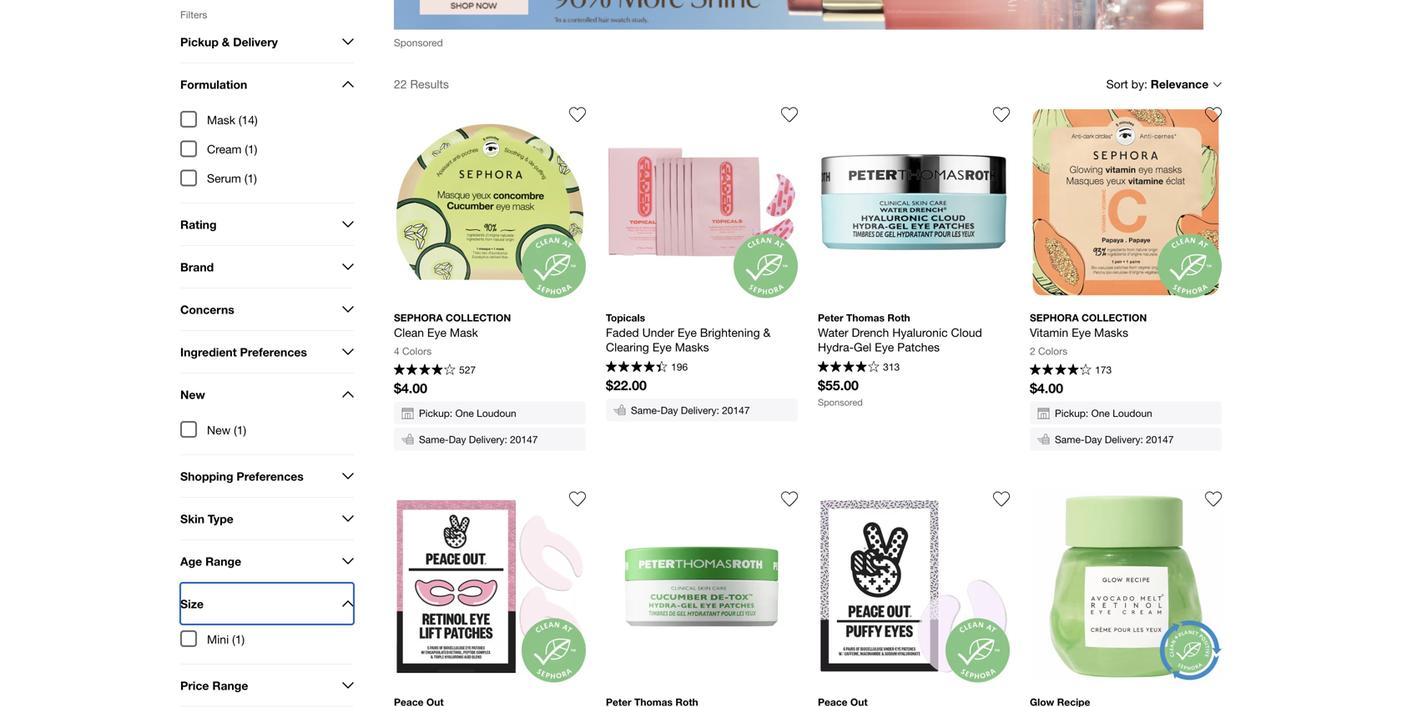 Task type: vqa. For each thing, say whether or not it's contained in the screenshot.
rightmost 5.6K reviews Element
no



Task type: locate. For each thing, give the bounding box(es) containing it.
new up shopping
[[207, 424, 231, 437]]

1 horizontal spatial pickup: one loudoun
[[1055, 408, 1153, 420]]

by
[[1132, 77, 1145, 91]]

eye inside the sephora collection vitamin eye masks 2 colors
[[1072, 326, 1091, 340]]

same-
[[631, 405, 661, 417], [419, 434, 449, 446], [1055, 434, 1085, 446]]

rating button
[[180, 204, 354, 245]]

glow recipe - avocado fine line eye cream with retinol image
[[1030, 491, 1222, 683]]

(1)
[[245, 142, 257, 156], [245, 172, 257, 185], [234, 424, 246, 437], [232, 633, 245, 647]]

serum
[[207, 172, 241, 185]]

peter thomas roth - cucumber de-tox™ hydra-gel eye patches image
[[606, 491, 798, 683]]

pickup: one loudoun down 527 reviews element
[[419, 408, 517, 420]]

masks up 173
[[1095, 326, 1129, 340]]

(1) down new "dropdown button"
[[234, 424, 246, 437]]

(1) for serum (1)
[[245, 172, 257, 185]]

(14)
[[239, 113, 258, 127]]

1 horizontal spatial day
[[661, 405, 678, 417]]

loudoun for vitamin eye masks
[[1113, 408, 1153, 420]]

sephora inside sephora collection clean eye mask 4 colors
[[394, 312, 443, 324]]

range
[[205, 555, 241, 569], [212, 679, 248, 693]]

colors inside sephora collection clean eye mask 4 colors
[[402, 345, 432, 357]]

cream
[[207, 142, 242, 156]]

same-day delivery: 20147 down 527 reviews element
[[419, 434, 538, 446]]

pickup: one loudoun for masks
[[1055, 408, 1153, 420]]

1 pickup: from the left
[[419, 408, 453, 420]]

1 horizontal spatial &
[[763, 326, 771, 340]]

new (1)
[[207, 424, 246, 437]]

eye for clean
[[427, 326, 447, 340]]

filters
[[180, 9, 207, 20]]

2 horizontal spatial same-
[[1055, 434, 1085, 446]]

0 horizontal spatial sponsored
[[394, 37, 443, 48]]

preferences inside dropdown button
[[240, 345, 307, 359]]

masks up 196 at the left
[[675, 340, 709, 354]]

preferences
[[240, 345, 307, 359], [237, 470, 304, 484]]

1 horizontal spatial $4.00
[[1030, 381, 1064, 396]]

2 horizontal spatial same-day delivery: 20147
[[1055, 434, 1174, 446]]

day down 196 reviews element
[[661, 405, 678, 417]]

1 horizontal spatial sephora
[[1030, 312, 1079, 324]]

0 horizontal spatial one
[[455, 408, 474, 420]]

range right age
[[205, 555, 241, 569]]

love peace out - puffy under-eye patches image
[[993, 491, 1010, 508]]

2 $4.00 from the left
[[1030, 381, 1064, 396]]

1 vertical spatial sponsored
[[818, 397, 863, 408]]

0 horizontal spatial colors
[[402, 345, 432, 357]]

0 vertical spatial masks
[[1095, 326, 1129, 340]]

313
[[883, 362, 900, 373]]

eye down the drench
[[875, 340, 894, 354]]

0 horizontal spatial delivery:
[[469, 434, 507, 446]]

size button
[[180, 584, 354, 625]]

new down ingredient
[[180, 388, 205, 402]]

eye right "under"
[[678, 326, 697, 340]]

0 vertical spatial sponsored
[[394, 37, 443, 48]]

(1) right "serum"
[[245, 172, 257, 185]]

collection up 527
[[446, 312, 511, 324]]

sephora collection - clean eye mask image
[[394, 106, 586, 298]]

0 horizontal spatial new
[[180, 388, 205, 402]]

same-day delivery: 20147 down 196 reviews element
[[631, 405, 750, 417]]

mask up 527
[[450, 326, 478, 340]]

one down 527 reviews element
[[455, 408, 474, 420]]

loudoun
[[477, 408, 517, 420], [1113, 408, 1153, 420]]

1 horizontal spatial loudoun
[[1113, 408, 1153, 420]]

peace out - puffy under-eye patches image
[[818, 491, 1010, 683]]

1 horizontal spatial collection
[[1082, 312, 1147, 324]]

patches
[[898, 340, 940, 354]]

1 vertical spatial &
[[763, 326, 771, 340]]

same-day delivery: 20147 for vitamin eye masks
[[1055, 434, 1174, 446]]

eye inside sephora collection clean eye mask 4 colors
[[427, 326, 447, 340]]

same-day delivery: 20147
[[631, 405, 750, 417], [419, 434, 538, 446], [1055, 434, 1174, 446]]

0 vertical spatial &
[[222, 35, 230, 49]]

one for masks
[[1092, 408, 1110, 420]]

one down the 173 reviews element
[[1092, 408, 1110, 420]]

loudoun for clean eye mask
[[477, 408, 517, 420]]

peter
[[818, 312, 844, 324]]

collection up 173
[[1082, 312, 1147, 324]]

faded
[[606, 326, 639, 340]]

2 horizontal spatial 20147
[[1146, 434, 1174, 446]]

0 horizontal spatial &
[[222, 35, 230, 49]]

relevance
[[1151, 77, 1209, 91]]

day
[[661, 405, 678, 417], [449, 434, 466, 446], [1085, 434, 1102, 446]]

new inside "dropdown button"
[[180, 388, 205, 402]]

0 vertical spatial range
[[205, 555, 241, 569]]

1 horizontal spatial 4 stars element
[[818, 361, 880, 375]]

delivery: for vitamin eye masks
[[1105, 434, 1144, 446]]

image de bannière avec contenu sponsorisé image
[[394, 0, 1204, 29]]

173
[[1095, 364, 1112, 376]]

0 horizontal spatial pickup: one loudoun
[[419, 408, 517, 420]]

eye down "under"
[[653, 340, 672, 354]]

colors down vitamin
[[1039, 345, 1068, 357]]

4 stars element down 4
[[394, 364, 456, 378]]

colors for clean
[[402, 345, 432, 357]]

mini
[[207, 633, 229, 647]]

preferences inside button
[[237, 470, 304, 484]]

pickup: down the sephora collection vitamin eye masks 2 colors
[[1055, 408, 1089, 420]]

new
[[180, 388, 205, 402], [207, 424, 231, 437]]

4.5 stars element
[[606, 361, 668, 375]]

sort by : relevance
[[1107, 77, 1209, 91]]

sephora up clean in the top left of the page
[[394, 312, 443, 324]]

$4.00 down 2
[[1030, 381, 1064, 396]]

2 pickup: from the left
[[1055, 408, 1089, 420]]

pickup & delivery
[[180, 35, 278, 49]]

price range button
[[180, 665, 354, 707]]

1 pickup: one loudoun from the left
[[419, 408, 517, 420]]

concerns
[[180, 303, 234, 317]]

$55.00 sponsored
[[818, 378, 863, 408]]

preferences for shopping preferences
[[237, 470, 304, 484]]

0 vertical spatial preferences
[[240, 345, 307, 359]]

$4.00 for vitamin
[[1030, 381, 1064, 396]]

0 horizontal spatial 20147
[[510, 434, 538, 446]]

masks
[[1095, 326, 1129, 340], [675, 340, 709, 354]]

0 horizontal spatial same-day delivery: 20147
[[419, 434, 538, 446]]

sponsored down $55.00
[[818, 397, 863, 408]]

eye
[[427, 326, 447, 340], [678, 326, 697, 340], [1072, 326, 1091, 340], [653, 340, 672, 354], [875, 340, 894, 354]]

topicals faded under eye brightening & clearing eye masks
[[606, 312, 774, 354]]

527 reviews element
[[459, 364, 476, 376]]

range for age range
[[205, 555, 241, 569]]

1 horizontal spatial mask
[[450, 326, 478, 340]]

2 horizontal spatial day
[[1085, 434, 1102, 446]]

preferences up skin type button
[[237, 470, 304, 484]]

day for clean eye mask
[[449, 434, 466, 446]]

results
[[410, 77, 449, 91]]

1 vertical spatial preferences
[[237, 470, 304, 484]]

& right pickup on the left of page
[[222, 35, 230, 49]]

1 one from the left
[[455, 408, 474, 420]]

0 horizontal spatial mask
[[207, 113, 235, 127]]

20147
[[722, 405, 750, 417], [510, 434, 538, 446], [1146, 434, 1174, 446]]

same-day delivery: 20147 down the 173 reviews element
[[1055, 434, 1174, 446]]

collection
[[446, 312, 511, 324], [1082, 312, 1147, 324]]

age range button
[[180, 541, 354, 583]]

delivery: down the 173 reviews element
[[1105, 434, 1144, 446]]

sephora
[[394, 312, 443, 324], [1030, 312, 1079, 324]]

same-day delivery: 20147 for clean eye mask
[[419, 434, 538, 446]]

& right brightening
[[763, 326, 771, 340]]

brand
[[180, 260, 214, 274]]

love glow recipe - avocado fine line eye cream with retinol image
[[1206, 491, 1222, 508]]

0 horizontal spatial day
[[449, 434, 466, 446]]

0 horizontal spatial sephora
[[394, 312, 443, 324]]

(1) for mini (1)
[[232, 633, 245, 647]]

1 sephora from the left
[[394, 312, 443, 324]]

range inside price range button
[[212, 679, 248, 693]]

one for mask
[[455, 408, 474, 420]]

peace out - retinol 360° eye lift patches to lift, firm and revitalize eyes image
[[394, 491, 586, 683]]

masks inside the sephora collection vitamin eye masks 2 colors
[[1095, 326, 1129, 340]]

skin type button
[[180, 498, 354, 540]]

preferences up new "dropdown button"
[[240, 345, 307, 359]]

2 horizontal spatial delivery:
[[1105, 434, 1144, 446]]

4 stars element down 2
[[1030, 364, 1092, 378]]

4 stars element
[[818, 361, 880, 375], [394, 364, 456, 378], [1030, 364, 1092, 378]]

range right price
[[212, 679, 248, 693]]

delivery: down 527 reviews element
[[469, 434, 507, 446]]

1 horizontal spatial one
[[1092, 408, 1110, 420]]

(1) right cream
[[245, 142, 257, 156]]

love peter thomas roth - water drench hyaluronic cloud hydra-gel eye patches image
[[993, 106, 1010, 123]]

:
[[1145, 77, 1148, 91]]

1 vertical spatial masks
[[675, 340, 709, 354]]

2 pickup: one loudoun from the left
[[1055, 408, 1153, 420]]

pickup: for clean
[[419, 408, 453, 420]]

pickup: down sephora collection clean eye mask 4 colors
[[419, 408, 453, 420]]

shopping preferences
[[180, 470, 304, 484]]

one
[[455, 408, 474, 420], [1092, 408, 1110, 420]]

1 colors from the left
[[402, 345, 432, 357]]

shopping preferences button
[[180, 456, 354, 498]]

sponsored
[[394, 37, 443, 48], [818, 397, 863, 408]]

mask left (14)
[[207, 113, 235, 127]]

range inside age range button
[[205, 555, 241, 569]]

0 vertical spatial new
[[180, 388, 205, 402]]

1 vertical spatial range
[[212, 679, 248, 693]]

0 horizontal spatial pickup:
[[419, 408, 453, 420]]

0 horizontal spatial masks
[[675, 340, 709, 354]]

1 loudoun from the left
[[477, 408, 517, 420]]

2 loudoun from the left
[[1113, 408, 1153, 420]]

delivery: for clean eye mask
[[469, 434, 507, 446]]

0 horizontal spatial $4.00
[[394, 381, 427, 396]]

$4.00 for clean
[[394, 381, 427, 396]]

sort
[[1107, 77, 1129, 91]]

sephora up vitamin
[[1030, 312, 1079, 324]]

2 sephora from the left
[[1030, 312, 1079, 324]]

formulation
[[180, 77, 247, 91]]

1 horizontal spatial new
[[207, 424, 231, 437]]

eye right clean in the top left of the page
[[427, 326, 447, 340]]

1 horizontal spatial masks
[[1095, 326, 1129, 340]]

&
[[222, 35, 230, 49], [763, 326, 771, 340]]

colors inside the sephora collection vitamin eye masks 2 colors
[[1039, 345, 1068, 357]]

$4.00
[[394, 381, 427, 396], [1030, 381, 1064, 396]]

colors
[[402, 345, 432, 357], [1039, 345, 1068, 357]]

pickup: one loudoun down the 173 reviews element
[[1055, 408, 1153, 420]]

1 horizontal spatial pickup:
[[1055, 408, 1089, 420]]

1 horizontal spatial colors
[[1039, 345, 1068, 357]]

527
[[459, 364, 476, 376]]

1 vertical spatial mask
[[450, 326, 478, 340]]

delivery: down 196 reviews element
[[681, 405, 719, 417]]

day down the 173 reviews element
[[1085, 434, 1102, 446]]

concerns button
[[180, 289, 354, 331]]

2 one from the left
[[1092, 408, 1110, 420]]

0 horizontal spatial same-
[[419, 434, 449, 446]]

thomas
[[847, 312, 885, 324]]

skin
[[180, 512, 205, 526]]

hydra-
[[818, 340, 854, 354]]

mask
[[207, 113, 235, 127], [450, 326, 478, 340]]

colors down clean in the top left of the page
[[402, 345, 432, 357]]

day down 527 reviews element
[[449, 434, 466, 446]]

love sephora collection - clean eye mask image
[[569, 106, 586, 123]]

eye right vitamin
[[1072, 326, 1091, 340]]

sephora inside the sephora collection vitamin eye masks 2 colors
[[1030, 312, 1079, 324]]

$4.00 down 4
[[394, 381, 427, 396]]

new for new
[[180, 388, 205, 402]]

1 horizontal spatial 20147
[[722, 405, 750, 417]]

sponsored up 22 results
[[394, 37, 443, 48]]

1 horizontal spatial same-
[[631, 405, 661, 417]]

(1) right mini
[[232, 633, 245, 647]]

4 stars element for clean eye mask
[[394, 364, 456, 378]]

4 stars element up $55.00
[[818, 361, 880, 375]]

pickup:
[[419, 408, 453, 420], [1055, 408, 1089, 420]]

eye for vitamin
[[1072, 326, 1091, 340]]

0 horizontal spatial loudoun
[[477, 408, 517, 420]]

0 horizontal spatial 4 stars element
[[394, 364, 456, 378]]

20147 for clean eye mask
[[510, 434, 538, 446]]

2 horizontal spatial 4 stars element
[[1030, 364, 1092, 378]]

collection inside the sephora collection vitamin eye masks 2 colors
[[1082, 312, 1147, 324]]

2 collection from the left
[[1082, 312, 1147, 324]]

new for new (1)
[[207, 424, 231, 437]]

pickup: one loudoun
[[419, 408, 517, 420], [1055, 408, 1153, 420]]

22
[[394, 77, 407, 91]]

collection inside sephora collection clean eye mask 4 colors
[[446, 312, 511, 324]]

0 horizontal spatial collection
[[446, 312, 511, 324]]

1 vertical spatial new
[[207, 424, 231, 437]]

day for vitamin eye masks
[[1085, 434, 1102, 446]]

delivery:
[[681, 405, 719, 417], [469, 434, 507, 446], [1105, 434, 1144, 446]]

1 $4.00 from the left
[[394, 381, 427, 396]]

1 collection from the left
[[446, 312, 511, 324]]

sephora collection - vitamin eye masks image
[[1030, 106, 1222, 298]]

age
[[180, 555, 202, 569]]

2 colors from the left
[[1039, 345, 1068, 357]]



Task type: describe. For each thing, give the bounding box(es) containing it.
range for price range
[[212, 679, 248, 693]]

colors for vitamin
[[1039, 345, 1068, 357]]

collection for clean eye mask
[[446, 312, 511, 324]]

same- for clean eye mask
[[419, 434, 449, 446]]

topicals
[[606, 312, 645, 324]]

cream (1)
[[207, 142, 257, 156]]

20147 for vitamin eye masks
[[1146, 434, 1174, 446]]

love peter thomas roth - cucumber de-tox™ hydra-gel eye patches image
[[781, 491, 798, 508]]

22 results
[[394, 77, 449, 91]]

4
[[394, 345, 400, 357]]

sephora for clean
[[394, 312, 443, 324]]

eye for under
[[678, 326, 697, 340]]

size
[[180, 598, 204, 611]]

price
[[180, 679, 209, 693]]

water
[[818, 326, 849, 340]]

roth
[[888, 312, 911, 324]]

masks inside topicals faded under eye brightening & clearing eye masks
[[675, 340, 709, 354]]

196
[[671, 362, 688, 373]]

rating
[[180, 218, 217, 231]]

ingredient preferences button
[[180, 331, 354, 373]]

sephora collection vitamin eye masks 2 colors
[[1030, 312, 1147, 357]]

ingredient
[[180, 345, 237, 359]]

313 reviews element
[[883, 362, 900, 373]]

$22.00
[[606, 378, 647, 393]]

mini (1)
[[207, 633, 245, 647]]

& inside dropdown button
[[222, 35, 230, 49]]

1 horizontal spatial delivery:
[[681, 405, 719, 417]]

age range
[[180, 555, 241, 569]]

gel
[[854, 340, 872, 354]]

new button
[[180, 374, 354, 416]]

$55.00
[[818, 378, 859, 393]]

collection for vitamin eye masks
[[1082, 312, 1147, 324]]

pickup: for vitamin
[[1055, 408, 1089, 420]]

pickup: one loudoun for mask
[[419, 408, 517, 420]]

2
[[1030, 345, 1036, 357]]

brightening
[[700, 326, 760, 340]]

love topicals - faded under eye brightening & clearing eye masks image
[[781, 106, 798, 123]]

peter thomas roth water drench hyaluronic cloud hydra-gel eye patches
[[818, 312, 986, 354]]

topicals - faded under eye brightening & clearing eye masks image
[[606, 106, 798, 298]]

ingredient preferences
[[180, 345, 307, 359]]

under
[[642, 326, 675, 340]]

mask (14)
[[207, 113, 258, 127]]

(1) for cream (1)
[[245, 142, 257, 156]]

delivery
[[233, 35, 278, 49]]

serum (1)
[[207, 172, 257, 185]]

love sephora collection - vitamin eye masks image
[[1206, 106, 1222, 123]]

1 horizontal spatial sponsored
[[818, 397, 863, 408]]

clean
[[394, 326, 424, 340]]

196 reviews element
[[671, 362, 688, 373]]

shopping
[[180, 470, 233, 484]]

& inside topicals faded under eye brightening & clearing eye masks
[[763, 326, 771, 340]]

type
[[208, 512, 234, 526]]

clearing
[[606, 340, 649, 354]]

skin type
[[180, 512, 234, 526]]

price range
[[180, 679, 248, 693]]

hyaluronic
[[893, 326, 948, 340]]

173 reviews element
[[1095, 364, 1112, 376]]

peter thomas roth - water drench hyaluronic cloud hydra-gel eye patches image
[[818, 106, 1010, 298]]

4 stars element for vitamin eye masks
[[1030, 364, 1092, 378]]

mask inside sephora collection clean eye mask 4 colors
[[450, 326, 478, 340]]

vitamin
[[1030, 326, 1069, 340]]

drench
[[852, 326, 889, 340]]

eye inside peter thomas roth water drench hyaluronic cloud hydra-gel eye patches
[[875, 340, 894, 354]]

(1) for new (1)
[[234, 424, 246, 437]]

pickup & delivery button
[[180, 21, 354, 63]]

sephora for vitamin
[[1030, 312, 1079, 324]]

cloud
[[951, 326, 982, 340]]

same- for vitamin eye masks
[[1055, 434, 1085, 446]]

brand button
[[180, 246, 354, 288]]

love peace out - retinol 360° eye lift patches to lift, firm and revitalize eyes image
[[569, 491, 586, 508]]

1 horizontal spatial same-day delivery: 20147
[[631, 405, 750, 417]]

preferences for ingredient preferences
[[240, 345, 307, 359]]

sephora collection clean eye mask 4 colors
[[394, 312, 511, 357]]

0 vertical spatial mask
[[207, 113, 235, 127]]

pickup
[[180, 35, 219, 49]]

formulation button
[[180, 63, 354, 105]]



